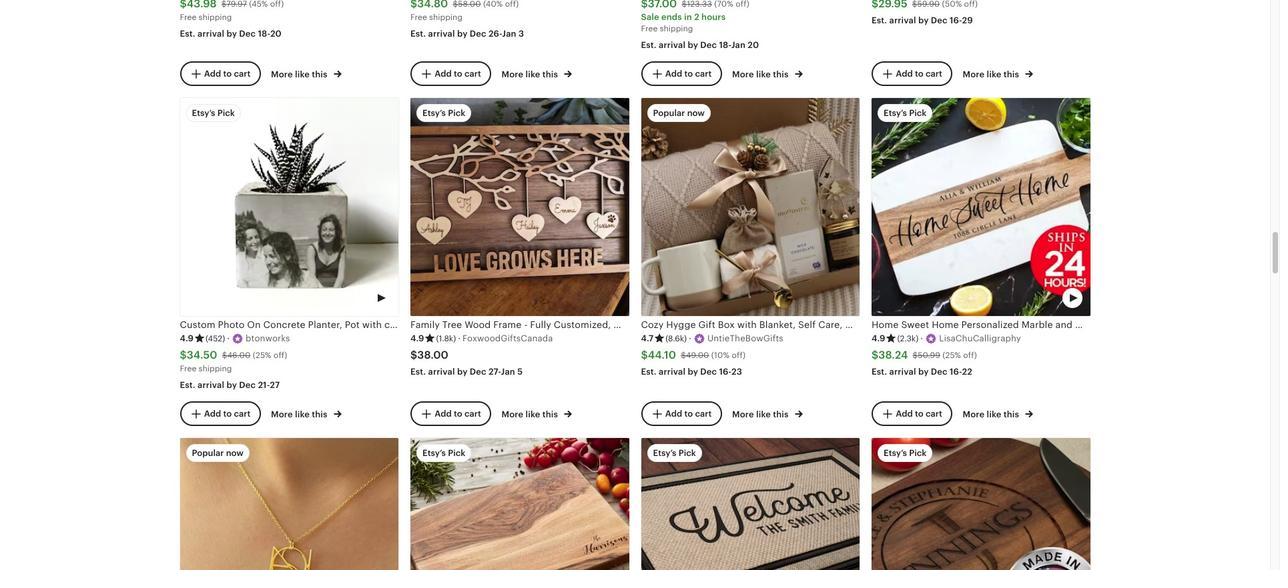 Task type: vqa. For each thing, say whether or not it's contained in the screenshot.
TO related to Add to cart BUTTON under $ 44.10 $ 49.00 (10% off) Est. arrival by Dec 16-23
yes



Task type: describe. For each thing, give the bounding box(es) containing it.
free shipping for est. arrival by dec 26-jan 3
[[411, 13, 463, 22]]

add to cart button down $ 44.10 $ 49.00 (10% off) est. arrival by dec 16-23
[[641, 402, 722, 426]]

product video element for personalized wedding cutting board, engagement, wedding gift, housewarming custom cutting board, closing gift, cutting board for christmas image
[[872, 439, 1090, 571]]

(10%
[[712, 351, 730, 360]]

add down est. arrival by dec 18-20 at the left
[[204, 69, 221, 79]]

49.00
[[686, 351, 709, 360]]

4.9 for 34.50
[[180, 334, 194, 344]]

cart down est. arrival by dec 21-27
[[234, 409, 251, 419]]

more like this for "add to cart" button below est. arrival by dec 18-jan 20's more like this link
[[732, 69, 791, 79]]

18- for jan
[[719, 40, 731, 50]]

· for 38.24
[[921, 334, 923, 344]]

more like this for "add to cart" button under $ 38.00 est. arrival by dec 27-jan 5 more like this link
[[502, 410, 560, 420]]

more down 23
[[732, 410, 754, 420]]

34.50
[[187, 349, 217, 362]]

by inside $ 38.24 $ 50.99 (25% off) est. arrival by dec 16-22
[[919, 367, 929, 377]]

free up est. arrival by dec 26-jan 3
[[411, 13, 427, 22]]

1 vertical spatial popular
[[192, 449, 224, 459]]

now inside popular now link
[[226, 449, 244, 459]]

5
[[517, 367, 523, 377]]

add down est. arrival by dec 16-29
[[896, 69, 913, 79]]

cart down est. arrival by dec 16-29
[[926, 69, 942, 79]]

more like this link for "add to cart" button underneath est. arrival by dec 21-27
[[271, 407, 342, 421]]

add down est. arrival by dec 21-27
[[204, 409, 221, 419]]

add to cart button down est. arrival by dec 16-29
[[872, 62, 952, 86]]

38.24
[[879, 349, 908, 362]]

1 vertical spatial 20
[[748, 40, 759, 50]]

this for more like this link related to "add to cart" button underneath est. arrival by dec 18-20 at the left
[[312, 69, 328, 79]]

more like this link for "add to cart" button underneath $ 38.24 $ 50.99 (25% off) est. arrival by dec 16-22
[[963, 407, 1034, 421]]

free inside $ 34.50 $ 46.00 (25% off) free shipping
[[180, 364, 196, 374]]

to down est. arrival by dec 21-27
[[223, 409, 232, 419]]

custom photo on concrete planter, pot with custom portrait, personalized gift for her, housewarming gift, hostess gift, handmade gift image
[[180, 98, 399, 317]]

more down est. arrival by dec 18-jan 20
[[732, 69, 754, 79]]

more like this link for "add to cart" button under $ 38.00 est. arrival by dec 27-jan 5
[[502, 407, 572, 421]]

product video element for personalized wooden custom cutting board for wedding gift, engraved cutting board for gift image
[[411, 439, 629, 571]]

this for "add to cart" button underneath $ 38.24 $ 50.99 (25% off) est. arrival by dec 16-22's more like this link
[[1004, 410, 1019, 420]]

popular now link
[[180, 439, 399, 571]]

more like this link for "add to cart" button underneath est. arrival by dec 18-20 at the left
[[271, 67, 342, 81]]

0 vertical spatial now
[[687, 108, 705, 118]]

to down $ 44.10 $ 49.00 (10% off) est. arrival by dec 16-23
[[684, 409, 693, 419]]

$ 38.00 est. arrival by dec 27-jan 5
[[411, 349, 523, 377]]

to down est. arrival by dec 16-29
[[915, 69, 924, 79]]

46.00
[[227, 351, 251, 360]]

product video element for home sweet home personalized marble and wooden serving board | house warming gift | personalized family cutting board | realtor closing gift image
[[872, 98, 1090, 317]]

add down $ 44.10 $ 49.00 (10% off) est. arrival by dec 16-23
[[665, 409, 682, 419]]

27
[[270, 381, 280, 391]]

product video element for custom photo on concrete planter, pot with custom portrait, personalized gift for her, housewarming gift, hostess gift, handmade gift
[[180, 98, 399, 317]]

more like this for "add to cart" button underneath est. arrival by dec 16-29 more like this link
[[963, 69, 1022, 79]]

shipping up est. arrival by dec 26-jan 3
[[429, 13, 463, 22]]

more like this for more like this link related to "add to cart" button underneath est. arrival by dec 18-20 at the left
[[271, 69, 330, 79]]

this for "add to cart" button under $ 38.00 est. arrival by dec 27-jan 5 more like this link
[[543, 410, 558, 420]]

off) for 38.24
[[963, 351, 977, 360]]

this for more like this link for "add to cart" button underneath $ 44.10 $ 49.00 (10% off) est. arrival by dec 16-23
[[773, 410, 789, 420]]

by inside $ 38.00 est. arrival by dec 27-jan 5
[[457, 367, 468, 377]]

(25% for 38.24
[[943, 351, 961, 360]]

personalized wooden custom cutting board for wedding gift, engraved cutting board for gift image
[[411, 439, 629, 571]]

(25% for 34.50
[[253, 351, 271, 360]]

est. arrival by dec 18-20
[[180, 29, 282, 39]]

(2.3k)
[[897, 334, 919, 344]]

2 4.9 from the left
[[411, 334, 424, 344]]

arrival inside $ 38.24 $ 50.99 (25% off) est. arrival by dec 16-22
[[890, 367, 916, 377]]

$ 44.10 $ 49.00 (10% off) est. arrival by dec 16-23
[[641, 349, 746, 377]]

0 horizontal spatial 20
[[270, 29, 282, 39]]

add to cart for "add to cart" button underneath $ 38.24 $ 50.99 (25% off) est. arrival by dec 16-22
[[896, 409, 942, 419]]

16- for 38.24
[[950, 367, 962, 377]]

est. inside $ 38.00 est. arrival by dec 27-jan 5
[[411, 367, 426, 377]]

(1.8k)
[[436, 334, 456, 344]]

off) for 34.50
[[274, 351, 287, 360]]

sale
[[641, 12, 659, 22]]

2 etsy's pick link from the left
[[641, 439, 860, 571]]

3
[[519, 29, 524, 39]]

more like this link for "add to cart" button below est. arrival by dec 26-jan 3
[[502, 67, 572, 81]]

to down est. arrival by dec 26-jan 3
[[454, 69, 462, 79]]

add to cart button down $ 38.00 est. arrival by dec 27-jan 5
[[411, 402, 491, 426]]

add down $ 38.00 est. arrival by dec 27-jan 5
[[435, 409, 452, 419]]

38.00
[[417, 349, 449, 362]]

add to cart button down est. arrival by dec 26-jan 3
[[411, 62, 491, 86]]

21-
[[258, 381, 270, 391]]

more like this for more like this link for "add to cart" button underneath $ 44.10 $ 49.00 (10% off) est. arrival by dec 16-23
[[732, 410, 791, 420]]

dec inside $ 38.24 $ 50.99 (25% off) est. arrival by dec 16-22
[[931, 367, 948, 377]]

this for "add to cart" button underneath est. arrival by dec 21-27's more like this link
[[312, 410, 328, 420]]

· for 44.10
[[689, 334, 692, 344]]

est. inside $ 38.24 $ 50.99 (25% off) est. arrival by dec 16-22
[[872, 367, 887, 377]]

est. arrival by dec 16-29
[[872, 15, 973, 25]]

personalized wedding cutting board, engagement, wedding gift, housewarming custom cutting board, closing gift, cutting board for christmas image
[[872, 439, 1090, 571]]

1 horizontal spatial popular now
[[653, 108, 705, 118]]

this for "add to cart" button below est. arrival by dec 26-jan 3's more like this link
[[543, 69, 558, 79]]



Task type: locate. For each thing, give the bounding box(es) containing it.
more like this link for "add to cart" button underneath $ 44.10 $ 49.00 (10% off) est. arrival by dec 16-23
[[732, 407, 803, 421]]

1 horizontal spatial 20
[[748, 40, 759, 50]]

cart down $ 44.10 $ 49.00 (10% off) est. arrival by dec 16-23
[[695, 409, 712, 419]]

to down $ 38.00 est. arrival by dec 27-jan 5
[[454, 409, 462, 419]]

0 vertical spatial popular
[[653, 108, 685, 118]]

1 vertical spatial popular now
[[192, 449, 244, 459]]

· for 34.50
[[227, 334, 230, 344]]

off) up 23
[[732, 351, 746, 360]]

(25% inside $ 38.24 $ 50.99 (25% off) est. arrival by dec 16-22
[[943, 351, 961, 360]]

free up est. arrival by dec 18-20 at the left
[[180, 13, 196, 22]]

add down est. arrival by dec 18-jan 20
[[665, 69, 682, 79]]

$
[[180, 349, 187, 362], [411, 349, 417, 362], [641, 349, 648, 362], [872, 349, 879, 362], [222, 351, 227, 360], [681, 351, 686, 360], [913, 351, 918, 360]]

arrival inside $ 44.10 $ 49.00 (10% off) est. arrival by dec 16-23
[[659, 367, 686, 377]]

add down $ 38.24 $ 50.99 (25% off) est. arrival by dec 16-22
[[896, 409, 913, 419]]

add to cart for "add to cart" button underneath est. arrival by dec 21-27
[[204, 409, 251, 419]]

4.9 for 38.24
[[872, 334, 885, 344]]

cart
[[234, 69, 251, 79], [465, 69, 481, 79], [695, 69, 712, 79], [926, 69, 942, 79], [234, 409, 251, 419], [465, 409, 481, 419], [695, 409, 712, 419], [926, 409, 942, 419]]

50.99
[[918, 351, 941, 360]]

etsy's pick link
[[411, 439, 629, 571], [641, 439, 860, 571], [872, 439, 1090, 571]]

$ 34.50 $ 46.00 (25% off) free shipping
[[180, 349, 287, 374]]

add down est. arrival by dec 26-jan 3
[[435, 69, 452, 79]]

more like this link for "add to cart" button underneath est. arrival by dec 16-29
[[963, 67, 1034, 81]]

to down est. arrival by dec 18-20 at the left
[[223, 69, 232, 79]]

jan for 26-
[[502, 29, 516, 39]]

4.9 up 38.24
[[872, 334, 885, 344]]

add to cart down $ 38.24 $ 50.99 (25% off) est. arrival by dec 16-22
[[896, 409, 942, 419]]

0 horizontal spatial now
[[226, 449, 244, 459]]

est. inside $ 44.10 $ 49.00 (10% off) est. arrival by dec 16-23
[[641, 367, 657, 377]]

shipping inside sale ends in 2 hours free shipping
[[660, 24, 693, 33]]

3 etsy's pick link from the left
[[872, 439, 1090, 571]]

more down 22
[[963, 410, 985, 420]]

add to cart button down est. arrival by dec 18-jan 20
[[641, 62, 722, 86]]

1 vertical spatial now
[[226, 449, 244, 459]]

(25%
[[253, 351, 271, 360], [943, 351, 961, 360]]

27-
[[489, 367, 501, 377]]

·
[[227, 334, 230, 344], [458, 334, 461, 344], [689, 334, 692, 344], [921, 334, 923, 344]]

off) inside $ 44.10 $ 49.00 (10% off) est. arrival by dec 16-23
[[732, 351, 746, 360]]

add to cart down est. arrival by dec 26-jan 3
[[435, 69, 481, 79]]

product video element for welcome family name door mat, housewarming gift, wedding gift ideas, personalized doormat, last name doormat, closing gift, farmhouse decor image
[[641, 439, 860, 571]]

shipping inside $ 34.50 $ 46.00 (25% off) free shipping
[[199, 364, 232, 374]]

this
[[312, 69, 328, 79], [543, 69, 558, 79], [773, 69, 789, 79], [1004, 69, 1019, 79], [312, 410, 328, 420], [543, 410, 558, 420], [773, 410, 789, 420], [1004, 410, 1019, 420]]

· right (452) at bottom
[[227, 334, 230, 344]]

popular now
[[653, 108, 705, 118], [192, 449, 244, 459]]

etsy's
[[192, 108, 215, 118], [423, 108, 446, 118], [884, 108, 907, 118], [423, 449, 446, 459], [653, 449, 677, 459], [884, 449, 907, 459]]

free shipping up est. arrival by dec 18-20 at the left
[[180, 13, 232, 22]]

shipping up est. arrival by dec 18-20 at the left
[[199, 13, 232, 22]]

shipping down ends
[[660, 24, 693, 33]]

est. arrival by dec 18-jan 20
[[641, 40, 759, 50]]

(25% right the '46.00'
[[253, 351, 271, 360]]

personalized handmade women gold name necklace,  minimalist christmas gift for her,  personalized gift for women who has everything image
[[180, 439, 399, 571]]

add to cart button down est. arrival by dec 21-27
[[180, 402, 261, 426]]

1 horizontal spatial popular
[[653, 108, 685, 118]]

add to cart for "add to cart" button underneath $ 44.10 $ 49.00 (10% off) est. arrival by dec 16-23
[[665, 409, 712, 419]]

add to cart down $ 38.00 est. arrival by dec 27-jan 5
[[435, 409, 481, 419]]

now
[[687, 108, 705, 118], [226, 449, 244, 459]]

1 horizontal spatial (25%
[[943, 351, 961, 360]]

4 · from the left
[[921, 334, 923, 344]]

off) up 27 on the bottom
[[274, 351, 287, 360]]

cart down est. arrival by dec 18-20 at the left
[[234, 69, 251, 79]]

cart down $ 38.24 $ 50.99 (25% off) est. arrival by dec 16-22
[[926, 409, 942, 419]]

1 (25% from the left
[[253, 351, 271, 360]]

0 vertical spatial jan
[[502, 29, 516, 39]]

welcome family name door mat, housewarming gift, wedding gift ideas, personalized doormat, last name doormat, closing gift, farmhouse decor image
[[641, 439, 860, 571]]

44.10
[[648, 349, 676, 362]]

hours
[[702, 12, 726, 22]]

off) up 22
[[963, 351, 977, 360]]

add
[[204, 69, 221, 79], [435, 69, 452, 79], [665, 69, 682, 79], [896, 69, 913, 79], [204, 409, 221, 419], [435, 409, 452, 419], [665, 409, 682, 419], [896, 409, 913, 419]]

1 · from the left
[[227, 334, 230, 344]]

free shipping for est. arrival by dec 18-20
[[180, 13, 232, 22]]

16- inside $ 38.24 $ 50.99 (25% off) est. arrival by dec 16-22
[[950, 367, 962, 377]]

1 vertical spatial jan
[[731, 40, 746, 50]]

more like this for "add to cart" button underneath est. arrival by dec 21-27's more like this link
[[271, 410, 330, 420]]

add to cart down est. arrival by dec 21-27
[[204, 409, 251, 419]]

cart down est. arrival by dec 18-jan 20
[[695, 69, 712, 79]]

off) for 44.10
[[732, 351, 746, 360]]

cart down est. arrival by dec 26-jan 3
[[465, 69, 481, 79]]

to down $ 38.24 $ 50.99 (25% off) est. arrival by dec 16-22
[[915, 409, 924, 419]]

add to cart
[[204, 69, 251, 79], [435, 69, 481, 79], [665, 69, 712, 79], [896, 69, 942, 79], [204, 409, 251, 419], [435, 409, 481, 419], [665, 409, 712, 419], [896, 409, 942, 419]]

2 horizontal spatial etsy's pick link
[[872, 439, 1090, 571]]

3 4.9 from the left
[[872, 334, 885, 344]]

family tree wood frame - fully customized, mother's day, father's day, grandma gift, mom gift, adoption gift image
[[411, 98, 629, 317]]

2 free shipping from the left
[[411, 13, 463, 22]]

1 horizontal spatial 18-
[[719, 40, 731, 50]]

add to cart down est. arrival by dec 18-jan 20
[[665, 69, 712, 79]]

0 horizontal spatial etsy's pick link
[[411, 439, 629, 571]]

shipping down 34.50
[[199, 364, 232, 374]]

1 horizontal spatial etsy's pick link
[[641, 439, 860, 571]]

1 etsy's pick link from the left
[[411, 439, 629, 571]]

etsy's pick
[[192, 108, 235, 118], [423, 108, 466, 118], [884, 108, 927, 118], [423, 449, 466, 459], [653, 449, 696, 459], [884, 449, 927, 459]]

to down est. arrival by dec 18-jan 20
[[684, 69, 693, 79]]

0 vertical spatial popular now
[[653, 108, 705, 118]]

jan for 18-
[[731, 40, 746, 50]]

free shipping
[[180, 13, 232, 22], [411, 13, 463, 22]]

product video element for personalized handmade women gold name necklace,  minimalist christmas gift for her,  personalized gift for women who has everything image
[[180, 439, 399, 571]]

free
[[180, 13, 196, 22], [411, 13, 427, 22], [641, 24, 658, 33], [180, 364, 196, 374]]

more like this link
[[271, 67, 342, 81], [502, 67, 572, 81], [732, 67, 803, 81], [963, 67, 1034, 81], [271, 407, 342, 421], [502, 407, 572, 421], [732, 407, 803, 421], [963, 407, 1034, 421]]

1 free shipping from the left
[[180, 13, 232, 22]]

(8.6k)
[[666, 334, 687, 344]]

· right (8.6k)
[[689, 334, 692, 344]]

0 horizontal spatial popular now
[[192, 449, 244, 459]]

0 vertical spatial 18-
[[258, 29, 270, 39]]

· right (1.8k)
[[458, 334, 461, 344]]

to
[[223, 69, 232, 79], [454, 69, 462, 79], [684, 69, 693, 79], [915, 69, 924, 79], [223, 409, 232, 419], [454, 409, 462, 419], [684, 409, 693, 419], [915, 409, 924, 419]]

by
[[919, 15, 929, 25], [227, 29, 237, 39], [457, 29, 468, 39], [688, 40, 698, 50], [457, 367, 468, 377], [688, 367, 698, 377], [919, 367, 929, 377], [227, 381, 237, 391]]

arrival inside $ 38.00 est. arrival by dec 27-jan 5
[[428, 367, 455, 377]]

pick
[[217, 108, 235, 118], [448, 108, 466, 118], [909, 108, 927, 118], [448, 449, 466, 459], [679, 449, 696, 459], [909, 449, 927, 459]]

shipping
[[199, 13, 232, 22], [429, 13, 463, 22], [660, 24, 693, 33], [199, 364, 232, 374]]

add to cart for "add to cart" button below est. arrival by dec 18-jan 20
[[665, 69, 712, 79]]

more like this link for "add to cart" button below est. arrival by dec 18-jan 20
[[732, 67, 803, 81]]

by inside $ 44.10 $ 49.00 (10% off) est. arrival by dec 16-23
[[688, 367, 698, 377]]

cozy hygge gift box with blanket, self care, christmas, thank you gift box for friend mentor, teacher, coworker image
[[641, 98, 860, 317]]

0 horizontal spatial free shipping
[[180, 13, 232, 22]]

0 horizontal spatial (25%
[[253, 351, 271, 360]]

add to cart for "add to cart" button under $ 38.00 est. arrival by dec 27-jan 5
[[435, 409, 481, 419]]

2 off) from the left
[[732, 351, 746, 360]]

dec inside $ 44.10 $ 49.00 (10% off) est. arrival by dec 16-23
[[700, 367, 717, 377]]

$ 38.24 $ 50.99 (25% off) est. arrival by dec 16-22
[[872, 349, 977, 377]]

4.9 up 34.50
[[180, 334, 194, 344]]

add to cart for "add to cart" button underneath est. arrival by dec 18-20 at the left
[[204, 69, 251, 79]]

dec
[[931, 15, 948, 25], [239, 29, 256, 39], [470, 29, 486, 39], [700, 40, 717, 50], [470, 367, 486, 377], [700, 367, 717, 377], [931, 367, 948, 377], [239, 381, 256, 391]]

2 (25% from the left
[[943, 351, 961, 360]]

23
[[732, 367, 742, 377]]

4.9
[[180, 334, 194, 344], [411, 334, 424, 344], [872, 334, 885, 344]]

add to cart for "add to cart" button underneath est. arrival by dec 16-29
[[896, 69, 942, 79]]

this for "add to cart" button underneath est. arrival by dec 16-29 more like this link
[[1004, 69, 1019, 79]]

ends
[[662, 12, 682, 22]]

16-
[[950, 15, 962, 25], [719, 367, 732, 377], [950, 367, 962, 377]]

1 horizontal spatial free shipping
[[411, 13, 463, 22]]

popular now inside popular now link
[[192, 449, 244, 459]]

off)
[[274, 351, 287, 360], [732, 351, 746, 360], [963, 351, 977, 360]]

add to cart button down est. arrival by dec 18-20 at the left
[[180, 62, 261, 86]]

jan
[[502, 29, 516, 39], [731, 40, 746, 50], [501, 367, 515, 377]]

est. arrival by dec 26-jan 3
[[411, 29, 524, 39]]

free down 34.50
[[180, 364, 196, 374]]

18- for 20
[[258, 29, 270, 39]]

20
[[270, 29, 282, 39], [748, 40, 759, 50]]

arrival
[[890, 15, 916, 25], [198, 29, 224, 39], [428, 29, 455, 39], [659, 40, 686, 50], [428, 367, 455, 377], [659, 367, 686, 377], [890, 367, 916, 377], [198, 381, 224, 391]]

in
[[684, 12, 692, 22]]

more like this
[[271, 69, 330, 79], [502, 69, 560, 79], [732, 69, 791, 79], [963, 69, 1022, 79], [271, 410, 330, 420], [502, 410, 560, 420], [732, 410, 791, 420], [963, 410, 1022, 420]]

add to cart button down $ 38.24 $ 50.99 (25% off) est. arrival by dec 16-22
[[872, 402, 952, 426]]

1 horizontal spatial now
[[687, 108, 705, 118]]

2 vertical spatial jan
[[501, 367, 515, 377]]

1 vertical spatial 18-
[[719, 40, 731, 50]]

2 horizontal spatial off)
[[963, 351, 977, 360]]

$ inside $ 38.00 est. arrival by dec 27-jan 5
[[411, 349, 417, 362]]

1 4.9 from the left
[[180, 334, 194, 344]]

0 horizontal spatial off)
[[274, 351, 287, 360]]

popular
[[653, 108, 685, 118], [192, 449, 224, 459]]

this for "add to cart" button below est. arrival by dec 18-jan 20's more like this link
[[773, 69, 789, 79]]

4.9 up 38.00 on the left of page
[[411, 334, 424, 344]]

26-
[[489, 29, 502, 39]]

16- inside $ 44.10 $ 49.00 (10% off) est. arrival by dec 16-23
[[719, 367, 732, 377]]

sale ends in 2 hours free shipping
[[641, 12, 726, 33]]

more down 27 on the bottom
[[271, 410, 293, 420]]

3 · from the left
[[689, 334, 692, 344]]

0 horizontal spatial 18-
[[258, 29, 270, 39]]

more
[[271, 69, 293, 79], [502, 69, 524, 79], [732, 69, 754, 79], [963, 69, 985, 79], [271, 410, 293, 420], [502, 410, 524, 420], [732, 410, 754, 420], [963, 410, 985, 420]]

2 · from the left
[[458, 334, 461, 344]]

29
[[962, 15, 973, 25]]

like
[[295, 69, 310, 79], [526, 69, 540, 79], [756, 69, 771, 79], [987, 69, 1002, 79], [295, 410, 310, 420], [526, 410, 540, 420], [756, 410, 771, 420], [987, 410, 1002, 420]]

more down 3
[[502, 69, 524, 79]]

0 horizontal spatial 4.9
[[180, 334, 194, 344]]

free down sale
[[641, 24, 658, 33]]

1 horizontal spatial off)
[[732, 351, 746, 360]]

add to cart down est. arrival by dec 16-29
[[896, 69, 942, 79]]

more down 5
[[502, 410, 524, 420]]

0 vertical spatial 20
[[270, 29, 282, 39]]

add to cart down $ 44.10 $ 49.00 (10% off) est. arrival by dec 16-23
[[665, 409, 712, 419]]

(25% right 50.99
[[943, 351, 961, 360]]

cart down $ 38.00 est. arrival by dec 27-jan 5
[[465, 409, 481, 419]]

more down est. arrival by dec 18-20 at the left
[[271, 69, 293, 79]]

jan inside $ 38.00 est. arrival by dec 27-jan 5
[[501, 367, 515, 377]]

home sweet home personalized marble and wooden serving board | house warming gift | personalized family cutting board | realtor closing gift image
[[872, 98, 1090, 317]]

off) inside $ 38.24 $ 50.99 (25% off) est. arrival by dec 16-22
[[963, 351, 977, 360]]

1 horizontal spatial 4.9
[[411, 334, 424, 344]]

4.7
[[641, 334, 654, 344]]

free inside sale ends in 2 hours free shipping
[[641, 24, 658, 33]]

off) inside $ 34.50 $ 46.00 (25% off) free shipping
[[274, 351, 287, 360]]

22
[[962, 367, 973, 377]]

1 off) from the left
[[274, 351, 287, 360]]

product video element
[[180, 98, 399, 317], [872, 98, 1090, 317], [180, 439, 399, 571], [411, 439, 629, 571], [641, 439, 860, 571], [872, 439, 1090, 571]]

0 horizontal spatial popular
[[192, 449, 224, 459]]

2 horizontal spatial 4.9
[[872, 334, 885, 344]]

16- for 44.10
[[719, 367, 732, 377]]

free shipping up est. arrival by dec 26-jan 3
[[411, 13, 463, 22]]

more down 29
[[963, 69, 985, 79]]

more like this for "add to cart" button below est. arrival by dec 26-jan 3's more like this link
[[502, 69, 560, 79]]

add to cart down est. arrival by dec 18-20 at the left
[[204, 69, 251, 79]]

2
[[694, 12, 699, 22]]

add to cart for "add to cart" button below est. arrival by dec 26-jan 3
[[435, 69, 481, 79]]

more like this for "add to cart" button underneath $ 38.24 $ 50.99 (25% off) est. arrival by dec 16-22's more like this link
[[963, 410, 1022, 420]]

18-
[[258, 29, 270, 39], [719, 40, 731, 50]]

est. arrival by dec 21-27
[[180, 381, 280, 391]]

(452)
[[206, 334, 225, 344]]

· right (2.3k)
[[921, 334, 923, 344]]

dec inside $ 38.00 est. arrival by dec 27-jan 5
[[470, 367, 486, 377]]

3 off) from the left
[[963, 351, 977, 360]]

(25% inside $ 34.50 $ 46.00 (25% off) free shipping
[[253, 351, 271, 360]]

est.
[[872, 15, 887, 25], [180, 29, 195, 39], [411, 29, 426, 39], [641, 40, 657, 50], [411, 367, 426, 377], [641, 367, 657, 377], [872, 367, 887, 377], [180, 381, 195, 391]]

add to cart button
[[180, 62, 261, 86], [411, 62, 491, 86], [641, 62, 722, 86], [872, 62, 952, 86], [180, 402, 261, 426], [411, 402, 491, 426], [641, 402, 722, 426], [872, 402, 952, 426]]



